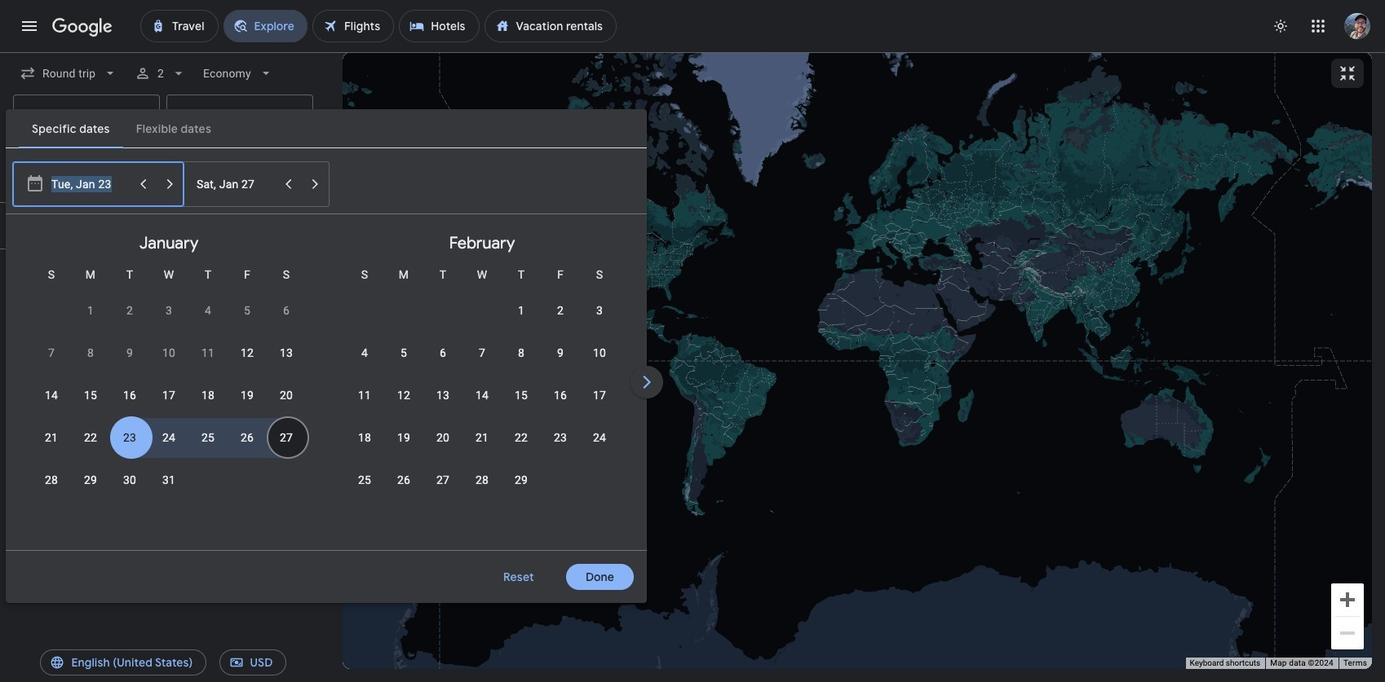 Task type: describe. For each thing, give the bounding box(es) containing it.
thu, feb 8 element
[[518, 345, 525, 361]]

row up wed, jan 10 element
[[71, 283, 306, 332]]

wed, jan 17 element
[[162, 387, 175, 404]]

sun, jan 7 element
[[48, 345, 55, 361]]

Return text field
[[197, 162, 274, 206]]

thu, feb 15 element
[[515, 387, 528, 404]]

tue, jan 9 element
[[126, 345, 133, 361]]

map region
[[343, 52, 1372, 670]]

fri, jan 12 element
[[241, 345, 254, 361]]

thu, jan 4 element
[[205, 303, 211, 319]]

tue, jan 30 element
[[123, 472, 136, 489]]

sat, feb 24 element
[[593, 430, 606, 446]]

grid inside filters form
[[12, 221, 952, 560]]

tue, feb 20 element
[[436, 430, 450, 446]]

main menu image
[[20, 16, 39, 36]]

row down wed, feb 14 element
[[345, 417, 619, 459]]

wed, feb 28 element
[[476, 472, 489, 489]]

tue, feb 27 element
[[436, 472, 450, 489]]

loading results progress bar
[[0, 52, 1385, 55]]

Departure text field
[[52, 151, 127, 195]]

tue, feb 13 element
[[436, 387, 450, 404]]

row up fri, feb 9 element
[[502, 283, 619, 332]]

row up wed, feb 14 element
[[345, 332, 619, 374]]

sat, jan 27, return date. element
[[280, 430, 293, 446]]

mon, jan 8 element
[[87, 345, 94, 361]]

tue, jan 16 element
[[123, 387, 136, 404]]

wed, jan 24 element
[[162, 430, 175, 446]]

mon, jan 29 element
[[84, 472, 97, 489]]

wed, jan 3 element
[[166, 303, 172, 319]]

fri, feb 16 element
[[554, 387, 567, 404]]

row down mon, jan 22 element
[[32, 459, 188, 502]]

fri, feb 23 element
[[554, 430, 567, 446]]

mon, jan 15 element
[[84, 387, 97, 404]]

fri, jan 5 element
[[244, 303, 250, 319]]

mon, jan 1 element
[[87, 303, 94, 319]]

row up wed, jan 31 element
[[32, 417, 306, 459]]

wed, jan 10 element
[[162, 345, 175, 361]]

sun, feb 18 element
[[358, 430, 371, 446]]

3 row group from the left
[[639, 221, 952, 544]]

thu, feb 1 element
[[518, 303, 525, 319]]

sun, jan 21 element
[[45, 430, 58, 446]]

change appearance image
[[1261, 7, 1300, 46]]

sun, feb 25 element
[[358, 472, 371, 489]]

view smaller map image
[[1338, 64, 1357, 83]]

thu, feb 29 element
[[515, 472, 528, 489]]

wed, feb 14 element
[[476, 387, 489, 404]]

row down the tue, feb 20 element
[[345, 459, 541, 502]]

sun, feb 11 element
[[358, 387, 371, 404]]

sat, jan 20 element
[[280, 387, 293, 404]]

wed, feb 7 element
[[479, 345, 485, 361]]

thu, feb 22 element
[[515, 430, 528, 446]]



Task type: vqa. For each thing, say whether or not it's contained in the screenshot.
2817 Newport Blvd Building
no



Task type: locate. For each thing, give the bounding box(es) containing it.
sat, feb 17 element
[[593, 387, 606, 404]]

filters form
[[0, 52, 952, 604]]

Return text field
[[175, 151, 257, 195]]

mon, feb 26 element
[[397, 472, 410, 489]]

grid
[[12, 221, 952, 560]]

fri, jan 19 element
[[241, 387, 254, 404]]

thu, jan 25 element
[[201, 430, 215, 446]]

sun, feb 4 element
[[361, 345, 368, 361]]

row
[[71, 283, 306, 332], [502, 283, 619, 332], [32, 332, 306, 374], [345, 332, 619, 374], [32, 374, 306, 417], [345, 374, 619, 417], [32, 417, 306, 459], [345, 417, 619, 459], [32, 459, 188, 502], [345, 459, 541, 502]]

sat, feb 10 element
[[593, 345, 606, 361]]

mon, feb 12 element
[[397, 387, 410, 404]]

None field
[[13, 59, 125, 88], [197, 59, 281, 88], [13, 59, 125, 88], [197, 59, 281, 88]]

thu, jan 11 element
[[201, 345, 215, 361]]

tue, jan 2 element
[[126, 303, 133, 319]]

tue, feb 6 element
[[440, 345, 446, 361]]

row down wed, feb 7 "element"
[[345, 374, 619, 417]]

sun, jan 28 element
[[45, 472, 58, 489]]

mon, jan 22 element
[[84, 430, 97, 446]]

tue, jan 23, departure date. element
[[123, 430, 136, 446]]

row down wed, jan 3 element
[[32, 332, 306, 374]]

sat, feb 3 element
[[596, 303, 603, 319]]

sat, jan 13 element
[[280, 345, 293, 361]]

sat, jan 6 element
[[283, 303, 290, 319]]

mon, feb 19 element
[[397, 430, 410, 446]]

row down wed, jan 10 element
[[32, 374, 306, 417]]

wed, jan 31 element
[[162, 472, 175, 489]]

sun, jan 14 element
[[45, 387, 58, 404]]

fri, feb 2 element
[[557, 303, 564, 319]]

fri, jan 26 element
[[241, 430, 254, 446]]

Departure text field
[[51, 162, 129, 206]]

thu, jan 18 element
[[201, 387, 215, 404]]

2 row group from the left
[[325, 221, 639, 544]]

wed, feb 21 element
[[476, 430, 489, 446]]

row group
[[12, 221, 325, 544], [325, 221, 639, 544], [639, 221, 952, 544]]

next image
[[627, 363, 666, 402]]

1 row group from the left
[[12, 221, 325, 544]]

fri, feb 9 element
[[557, 345, 564, 361]]

mon, feb 5 element
[[401, 345, 407, 361]]



